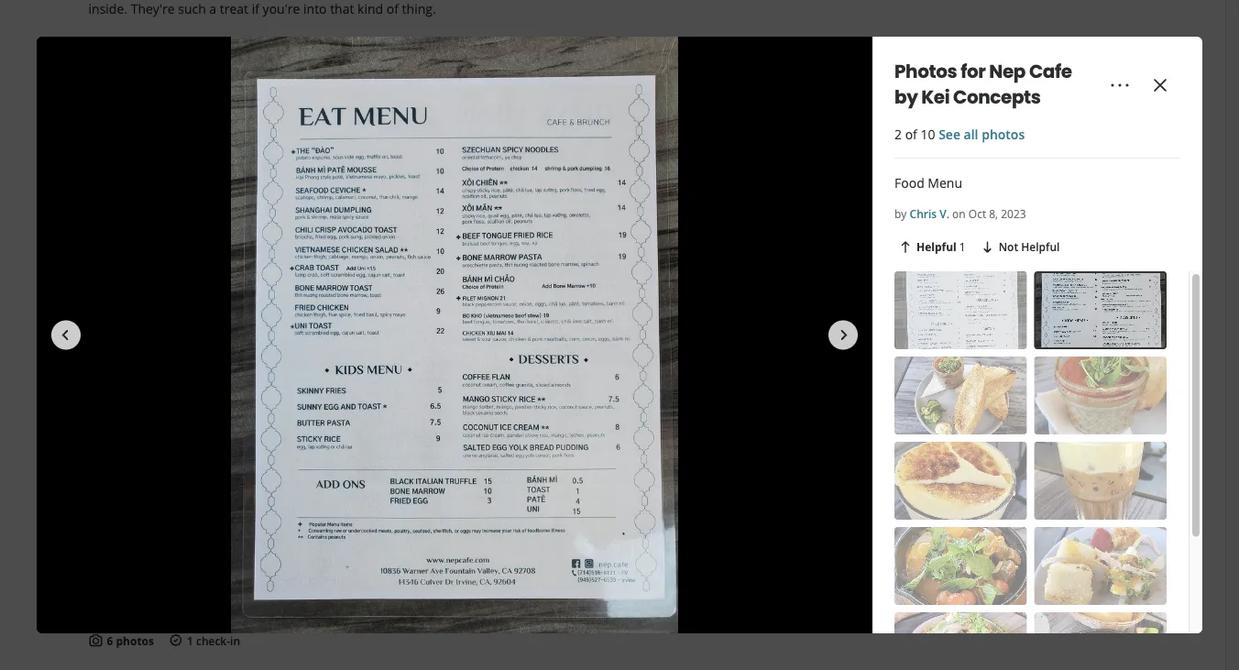 Task type: locate. For each thing, give the bounding box(es) containing it.
to
[[348, 458, 360, 475], [179, 476, 191, 493], [350, 476, 362, 493], [297, 494, 309, 512], [256, 513, 268, 530]]

0 vertical spatial chris
[[910, 206, 937, 221]]

funny
[[214, 299, 245, 314]]

23
[[264, 524, 275, 536]]

1 horizontal spatial at
[[552, 458, 564, 475]]

see all photos from chris v. for nep cafe by kei concepts link
[[88, 260, 451, 278]]

smoother
[[368, 494, 426, 512]]

24 close v2 image
[[1150, 74, 1172, 96]]

2 vertical spatial nep
[[289, 260, 315, 278]]

1 vertical spatial all
[[114, 260, 130, 278]]

don't down 'tendrils'
[[143, 91, 174, 109]]

1 vertical spatial so
[[180, 458, 194, 475]]

1 horizontal spatial had
[[524, 36, 547, 54]]

had up walk; on the top left of the page
[[88, 73, 111, 91]]

1 vertical spatial is
[[718, 458, 727, 475]]

elite 23 san pablo, ca
[[158, 524, 275, 559]]

guests
[[544, 494, 582, 512]]

cafe
[[117, 36, 143, 54], [1030, 59, 1072, 84], [318, 260, 347, 278]]

us
[[194, 476, 208, 493]]

service
[[443, 476, 484, 493], [170, 494, 211, 512]]

0 horizontal spatial oct
[[195, 604, 215, 622]]

cafe left menu image
[[1030, 59, 1072, 84]]

elite 23 link
[[238, 523, 278, 538]]

1 horizontal spatial a
[[375, 55, 383, 72]]

0 horizontal spatial our
[[419, 476, 439, 493]]

16 check in v2 image
[[169, 633, 183, 648]]

0 vertical spatial cafe
[[117, 36, 143, 54]]

2 vertical spatial we
[[228, 476, 246, 493]]

hopefully
[[291, 73, 347, 91]]

at down smoother
[[389, 513, 401, 530]]

nep up 16 cool v2 image
[[289, 260, 315, 278]]

2 vertical spatial by
[[350, 260, 366, 278]]

2023 right the 8,
[[1001, 206, 1027, 221]]

nep cafe is the best brunch (although we skipped the alcohol) which i've had in this price range in recent memory, and i think we even lucked into a decent wait time. i know that kei concepts has had their tendrils in las vegas, so hopefully they bring this restaurant over. but for now: run, don't walk; fly, don't drive. it's worth it.
[[88, 36, 675, 109]]

it.
[[273, 91, 284, 109]]

1 horizontal spatial oct
[[969, 206, 987, 221]]

0 horizontal spatial cafe
[[117, 36, 143, 54]]

so up it. on the top left of the page
[[274, 73, 288, 91]]

1 horizontal spatial see
[[939, 125, 961, 143]]

service
[[276, 366, 319, 383]]

0 vertical spatial see
[[939, 125, 961, 143]]

detailed
[[431, 458, 479, 475]]

share
[[363, 458, 397, 475]]

concepts inside nep cafe is the best brunch (although we skipped the alcohol) which i've had in this price range in recent memory, and i think we even lucked into a decent wait time. i know that kei concepts has had their tendrils in las vegas, so hopefully they bring this restaurant over. but for now: run, don't walk; fly, don't drive. it's worth it.
[[584, 55, 639, 72]]

0 vertical spatial by
[[895, 84, 918, 110]]

experience
[[483, 458, 549, 475], [429, 494, 495, 512]]

even
[[274, 55, 303, 72]]

1 horizontal spatial cafe
[[318, 260, 347, 278]]

i right time.
[[492, 55, 496, 72]]

1 horizontal spatial is
[[718, 458, 727, 475]]

1 horizontal spatial concepts
[[584, 55, 639, 72]]

helpful right 16 helpful v2 icon
[[917, 239, 957, 254]]

to left us
[[179, 476, 191, 493]]

1 horizontal spatial chris
[[910, 206, 937, 221]]

0 horizontal spatial a
[[357, 494, 364, 512]]

0 horizontal spatial 1
[[187, 633, 193, 648]]

over.
[[506, 73, 536, 91]]

0 horizontal spatial service
[[170, 494, 211, 512]]

concepts
[[584, 55, 639, 72], [954, 84, 1041, 110], [392, 260, 451, 278]]

0 vertical spatial at
[[552, 458, 564, 475]]

2023 right the 6, in the left bottom of the page
[[233, 604, 262, 622]]

you right see
[[295, 513, 317, 530]]

kei inside the "photos for nep cafe by kei concepts"
[[922, 84, 950, 110]]

had up "that"
[[524, 36, 547, 54]]

2 horizontal spatial we
[[318, 36, 335, 54]]

1 vertical spatial had
[[88, 73, 111, 91]]

importance
[[692, 476, 761, 493]]

grateful
[[705, 494, 751, 512]]

the up we're
[[669, 476, 689, 493]]

chris
[[910, 206, 937, 221], [215, 260, 248, 278]]

from
[[181, 260, 212, 278]]

photos right 6
[[116, 633, 154, 648]]

christopher
[[158, 344, 245, 364]]

1 horizontal spatial 2023
[[1001, 206, 1027, 221]]

0 vertical spatial concepts
[[584, 55, 639, 72]]

will
[[241, 494, 260, 512]]

your up improve
[[400, 458, 428, 475]]

nep up the see all photos "link"
[[990, 59, 1026, 84]]

2 horizontal spatial concepts
[[954, 84, 1041, 110]]

and up pablo,
[[195, 513, 218, 530]]

to right work
[[297, 494, 309, 512]]

6 photos
[[107, 633, 154, 648]]

chris down food menu
[[910, 206, 937, 221]]

1 vertical spatial 1
[[187, 633, 193, 648]]

1 vertical spatial at
[[389, 513, 401, 530]]

4
[[333, 299, 340, 314]]

16 nothelpful v2 image
[[981, 240, 995, 254]]

2 horizontal spatial kei
[[922, 84, 950, 110]]

experience up the offerings.
[[483, 458, 549, 475]]

kei inside nep cafe is the best brunch (although we skipped the alcohol) which i've had in this price range in recent memory, and i think we even lucked into a decent wait time. i know that kei concepts has had their tendrils in las vegas, so hopefully they bring this restaurant over. but for now: run, don't walk; fly, don't drive. it's worth it.
[[562, 55, 580, 72]]

0 vertical spatial a
[[375, 55, 383, 72]]

3
[[248, 299, 254, 314]]

i
[[213, 55, 217, 72], [492, 55, 496, 72]]

cafe up 4
[[318, 260, 347, 278]]

is inside thank you so much for taking the time to share your detailed experience at nếp cafe! your feedback is invaluable to us as we constantly strive to improve our service and offerings. we understand the importance of timely service and will work to ensure a smoother experience for our guests in the future. we're grateful for your support and hope to see you again soon at nếp!
[[718, 458, 727, 475]]

we right as
[[228, 476, 246, 493]]

this left price
[[565, 36, 586, 54]]

menu image
[[1109, 74, 1131, 96]]

your down timely on the bottom
[[114, 513, 141, 530]]

a up soon
[[357, 494, 364, 512]]

0 vertical spatial this
[[565, 36, 586, 54]]

helpful inside 'button'
[[1022, 239, 1060, 254]]

photos left from
[[133, 260, 177, 278]]

service down us
[[170, 494, 211, 512]]

1 horizontal spatial v.
[[940, 206, 950, 221]]

2 horizontal spatial nep
[[990, 59, 1026, 84]]

1 vertical spatial don't
[[143, 91, 174, 109]]

we up vegas,
[[254, 55, 271, 72]]

1 vertical spatial a
[[357, 494, 364, 512]]

2023
[[1001, 206, 1027, 221], [233, 604, 262, 622]]

don't down has
[[644, 73, 675, 91]]

all left from
[[114, 260, 130, 278]]

0 horizontal spatial chris
[[215, 260, 248, 278]]

nep inside the "photos for nep cafe by kei concepts"
[[990, 59, 1026, 84]]

1 vertical spatial 2023
[[233, 604, 262, 622]]

2268
[[264, 564, 294, 581]]

and down best
[[187, 55, 210, 72]]

helpful right the not
[[1022, 239, 1060, 254]]

in up "that"
[[550, 36, 561, 54]]

1 horizontal spatial service
[[443, 476, 484, 493]]

1 horizontal spatial of
[[906, 125, 918, 143]]

constantly
[[249, 476, 311, 493]]

1 horizontal spatial you
[[295, 513, 317, 530]]

of
[[906, 125, 918, 143], [114, 494, 126, 512]]

customer
[[214, 366, 273, 383]]

oct left the 8,
[[969, 206, 987, 221]]

0 horizontal spatial of
[[114, 494, 126, 512]]

photos
[[895, 59, 958, 84]]

0 horizontal spatial your
[[114, 513, 141, 530]]

photos down the "photos for nep cafe by kei concepts"
[[982, 125, 1025, 143]]

is up importance at the bottom right of the page
[[718, 458, 727, 475]]

to left see
[[256, 513, 268, 530]]

the left 'time'
[[295, 458, 314, 475]]

2
[[895, 125, 902, 143]]

is up memory,
[[147, 36, 156, 54]]

2 vertical spatial concepts
[[392, 260, 451, 278]]

they
[[351, 73, 377, 91]]

24 chevron right v2 image
[[833, 324, 855, 346]]

time.
[[458, 55, 489, 72]]

2 helpful from the left
[[1022, 239, 1060, 254]]

concepts inside the "photos for nep cafe by kei concepts"
[[954, 84, 1041, 110]]

so left much
[[180, 458, 194, 475]]

into
[[349, 55, 372, 72]]

0 horizontal spatial so
[[180, 458, 194, 475]]

of right 2 at the top of page
[[906, 125, 918, 143]]

cafe inside nep cafe is the best brunch (although we skipped the alcohol) which i've had in this price range in recent memory, and i think we even lucked into a decent wait time. i know that kei concepts has had their tendrils in las vegas, so hopefully they bring this restaurant over. but for now: run, don't walk; fly, don't drive. it's worth it.
[[117, 36, 143, 54]]

san
[[158, 542, 180, 559]]

0 horizontal spatial at
[[389, 513, 401, 530]]

this
[[565, 36, 586, 54], [415, 73, 436, 91]]

at left nếp
[[552, 458, 564, 475]]

a right into
[[375, 55, 383, 72]]

the down understand
[[600, 494, 620, 512]]

so inside nep cafe is the best brunch (although we skipped the alcohol) which i've had in this price range in recent memory, and i think we even lucked into a decent wait time. i know that kei concepts has had their tendrils in las vegas, so hopefully they bring this restaurant over. but for now: run, don't walk; fly, don't drive. it's worth it.
[[274, 73, 288, 91]]

you up invaluable
[[154, 458, 176, 475]]

0 vertical spatial is
[[147, 36, 156, 54]]

photos
[[982, 125, 1025, 143], [133, 260, 177, 278], [116, 633, 154, 648]]

walk;
[[88, 91, 119, 109]]

all right 10 in the right of the page
[[964, 125, 979, 143]]

1 vertical spatial kei
[[922, 84, 950, 110]]

skipped
[[339, 36, 385, 54]]

1 vertical spatial your
[[114, 513, 141, 530]]

2 i from the left
[[492, 55, 496, 72]]

1 vertical spatial concepts
[[954, 84, 1041, 110]]

a inside thank you so much for taking the time to share your detailed experience at nếp cafe! your feedback is invaluable to us as we constantly strive to improve our service and offerings. we understand the importance of timely service and will work to ensure a smoother experience for our guests in the future. we're grateful for your support and hope to see you again soon at nếp!
[[357, 494, 364, 512]]

0 vertical spatial your
[[400, 458, 428, 475]]

and down as
[[214, 494, 237, 512]]

v. left on
[[940, 206, 950, 221]]

our down the offerings.
[[519, 494, 540, 512]]

0 vertical spatial nep
[[88, 36, 113, 54]]

2 horizontal spatial cafe
[[1030, 59, 1072, 84]]

chris right from
[[215, 260, 248, 278]]

your
[[400, 458, 428, 475], [114, 513, 141, 530]]

in down the oct 6, 2023
[[230, 633, 240, 648]]

1 horizontal spatial our
[[519, 494, 540, 512]]

much
[[197, 458, 231, 475]]

1 vertical spatial this
[[415, 73, 436, 91]]

0 horizontal spatial this
[[415, 73, 436, 91]]

1 vertical spatial see
[[88, 260, 111, 278]]

16 camera v2 image
[[88, 633, 103, 648]]

worth
[[234, 91, 270, 109]]

for
[[961, 59, 986, 84], [563, 73, 581, 91], [267, 260, 286, 278], [234, 458, 251, 475], [499, 494, 516, 512], [755, 494, 772, 512]]

timely
[[130, 494, 166, 512]]

cafe inside the "photos for nep cafe by kei concepts"
[[1030, 59, 1072, 84]]

future.
[[623, 494, 664, 512]]

0 horizontal spatial i
[[213, 55, 217, 72]]

1 horizontal spatial i
[[492, 55, 496, 72]]

1 horizontal spatial we
[[254, 55, 271, 72]]

1 vertical spatial experience
[[429, 494, 495, 512]]

fly,
[[122, 91, 140, 109]]

0 horizontal spatial v.
[[251, 260, 263, 278]]

in up has
[[660, 36, 672, 54]]

0 vertical spatial don't
[[644, 73, 675, 91]]

1 horizontal spatial so
[[274, 73, 288, 91]]

1 vertical spatial of
[[114, 494, 126, 512]]

v. up 3
[[251, 260, 263, 278]]

is
[[147, 36, 156, 54], [718, 458, 727, 475]]

and inside nep cafe is the best brunch (although we skipped the alcohol) which i've had in this price range in recent memory, and i think we even lucked into a decent wait time. i know that kei concepts has had their tendrils in las vegas, so hopefully they bring this restaurant over. but for now: run, don't walk; fly, don't drive. it's worth it.
[[187, 55, 210, 72]]

0 vertical spatial so
[[274, 73, 288, 91]]

experience down detailed
[[429, 494, 495, 512]]

now:
[[584, 73, 613, 91]]

strive
[[314, 476, 347, 493]]

nếp!
[[404, 513, 432, 530]]

the up memory,
[[159, 36, 179, 54]]

vegas,
[[233, 73, 271, 91]]

of left timely on the bottom
[[114, 494, 126, 512]]

ca
[[224, 542, 240, 559]]

the
[[159, 36, 179, 54], [389, 36, 408, 54], [295, 458, 314, 475], [669, 476, 689, 493], [600, 494, 620, 512]]

nep
[[88, 36, 113, 54], [990, 59, 1026, 84], [289, 260, 315, 278]]

1 right 16 check in v2 image
[[187, 633, 193, 648]]

at
[[552, 458, 564, 475], [389, 513, 401, 530]]

restaurant
[[440, 73, 503, 91]]

don't
[[644, 73, 675, 91], [143, 91, 174, 109]]

of inside thank you so much for taking the time to share your detailed experience at nếp cafe! your feedback is invaluable to us as we constantly strive to improve our service and offerings. we understand the importance of timely service and will work to ensure a smoother experience for our guests in the future. we're grateful for your support and hope to see you again soon at nếp!
[[114, 494, 126, 512]]

we up lucked
[[318, 36, 335, 54]]

oct
[[969, 206, 987, 221], [195, 604, 215, 622]]

24 chevron left v2 image
[[54, 324, 76, 346]]

0 vertical spatial we
[[318, 36, 335, 54]]

1 left 16 nothelpful v2 icon
[[960, 239, 966, 254]]

cafe up 'recent'
[[117, 36, 143, 54]]

we
[[574, 476, 593, 493]]

our down detailed
[[419, 476, 439, 493]]

1 horizontal spatial 1
[[960, 239, 966, 254]]

this down 'wait' on the left of page
[[415, 73, 436, 91]]

in down the we
[[586, 494, 597, 512]]

2 vertical spatial kei
[[369, 260, 389, 278]]

1 vertical spatial you
[[295, 513, 317, 530]]

0 horizontal spatial see
[[88, 260, 111, 278]]

0 vertical spatial all
[[964, 125, 979, 143]]

0 horizontal spatial had
[[88, 73, 111, 91]]

1 vertical spatial oct
[[195, 604, 215, 622]]

0 vertical spatial our
[[419, 476, 439, 493]]

see
[[939, 125, 961, 143], [88, 260, 111, 278]]

nep up 'recent'
[[88, 36, 113, 54]]

oct left the 6, in the left bottom of the page
[[195, 604, 215, 622]]

service down detailed
[[443, 476, 484, 493]]

0 horizontal spatial kei
[[369, 260, 389, 278]]

recent
[[88, 55, 127, 72]]

not helpful button
[[977, 236, 1064, 258]]

0 vertical spatial service
[[443, 476, 484, 493]]

oct 6, 2023
[[195, 604, 262, 622]]

0 vertical spatial of
[[906, 125, 918, 143]]

i up las
[[213, 55, 217, 72]]

1 horizontal spatial kei
[[562, 55, 580, 72]]



Task type: vqa. For each thing, say whether or not it's contained in the screenshot.
food menu
yes



Task type: describe. For each thing, give the bounding box(es) containing it.
the up decent on the left
[[389, 36, 408, 54]]

(although
[[258, 36, 315, 54]]

0 vertical spatial photos
[[982, 125, 1025, 143]]

0 vertical spatial oct
[[969, 206, 987, 221]]

0 vertical spatial experience
[[483, 458, 549, 475]]

1 vertical spatial our
[[519, 494, 540, 512]]

nếp
[[567, 458, 592, 475]]

which
[[462, 36, 497, 54]]

is inside nep cafe is the best brunch (although we skipped the alcohol) which i've had in this price range in recent memory, and i think we even lucked into a decent wait time. i know that kei concepts has had their tendrils in las vegas, so hopefully they bring this restaurant over. but for now: run, don't walk; fly, don't drive. it's worth it.
[[147, 36, 156, 54]]

tendrils
[[146, 73, 191, 91]]

to right strive
[[350, 476, 362, 493]]

1 vertical spatial by
[[895, 206, 907, 221]]

1 vertical spatial v.
[[251, 260, 263, 278]]

1 helpful from the left
[[917, 239, 957, 254]]

0 vertical spatial 1
[[960, 239, 966, 254]]

has
[[643, 55, 664, 72]]

10
[[921, 125, 936, 143]]

nep inside nep cafe is the best brunch (although we skipped the alcohol) which i've had in this price range in recent memory, and i think we even lucked into a decent wait time. i know that kei concepts has had their tendrils in las vegas, so hopefully they bring this restaurant over. but for now: run, don't walk; fly, don't drive. it's worth it.
[[88, 36, 113, 54]]

think
[[220, 55, 250, 72]]

in left las
[[195, 73, 206, 91]]

16 cool v2 image
[[289, 299, 304, 314]]

menu
[[928, 174, 963, 191]]

cool 4
[[308, 299, 340, 314]]

understand
[[596, 476, 666, 493]]

again
[[321, 513, 353, 530]]

i've
[[500, 36, 521, 54]]

not helpful
[[999, 239, 1060, 254]]

elite
[[242, 524, 262, 536]]

invaluable
[[114, 476, 175, 493]]

helpful 1
[[917, 239, 966, 254]]

food menu
[[895, 174, 963, 191]]

thank you so much for taking the time to share your detailed experience at nếp cafe! your feedback is invaluable to us as we constantly strive to improve our service and offerings. we understand the importance of timely service and will work to ensure a smoother experience for our guests in the future. we're grateful for your support and hope to see you again soon at nếp!
[[114, 458, 772, 530]]

photos element
[[246, 563, 294, 582]]

we're
[[667, 494, 701, 512]]

2 of 10 see all photos
[[895, 125, 1025, 143]]

thank
[[114, 458, 151, 475]]

1 horizontal spatial this
[[565, 36, 586, 54]]

8,
[[990, 206, 999, 221]]

by chris v. on oct 8, 2023
[[895, 206, 1027, 221]]

cafe!
[[595, 458, 625, 475]]

1 horizontal spatial nep
[[289, 260, 315, 278]]

taking
[[255, 458, 291, 475]]

for inside nep cafe is the best brunch (although we skipped the alcohol) which i've had in this price range in recent memory, and i think we even lucked into a decent wait time. i know that kei concepts has had their tendrils in las vegas, so hopefully they bring this restaurant over. but for now: run, don't walk; fly, don't drive. it's worth it.
[[563, 73, 581, 91]]

price
[[590, 36, 619, 54]]

memory,
[[130, 55, 184, 72]]

range
[[623, 36, 657, 54]]

6 photos link
[[107, 633, 154, 648]]

business
[[158, 366, 211, 383]]

know
[[499, 55, 531, 72]]

0 horizontal spatial concepts
[[392, 260, 451, 278]]

0 vertical spatial you
[[154, 458, 176, 475]]

1 check-in
[[187, 633, 240, 648]]

that
[[535, 55, 559, 72]]

it's
[[214, 91, 231, 109]]

bring
[[380, 73, 411, 91]]

brunch
[[211, 36, 254, 54]]

6,
[[219, 604, 229, 622]]

1 horizontal spatial your
[[400, 458, 428, 475]]

1 horizontal spatial don't
[[644, 73, 675, 91]]

run,
[[616, 73, 641, 91]]

6
[[107, 633, 113, 648]]

see
[[271, 513, 292, 530]]

for inside the "photos for nep cafe by kei concepts"
[[961, 59, 986, 84]]

123
[[217, 564, 239, 581]]

to right 'time'
[[348, 458, 360, 475]]

decent
[[386, 55, 427, 72]]

funny 3
[[214, 299, 254, 314]]

feedback
[[660, 458, 714, 475]]

see all photos link
[[939, 125, 1025, 143]]

improve
[[366, 476, 415, 493]]

time
[[318, 458, 344, 475]]

in inside thank you so much for taking the time to share your detailed experience at nếp cafe! your feedback is invaluable to us as we constantly strive to improve our service and offerings. we understand the importance of timely service and will work to ensure a smoother experience for our guests in the future. we're grateful for your support and hope to see you again soon at nếp!
[[586, 494, 597, 512]]

check-
[[196, 633, 230, 648]]

photos for nep cafe by kei concepts
[[895, 59, 1072, 110]]

your
[[628, 458, 657, 475]]

0 vertical spatial 2023
[[1001, 206, 1027, 221]]

chris v. link
[[910, 206, 950, 221]]

16 helpful v2 image
[[899, 240, 913, 254]]

las
[[209, 73, 229, 91]]

1 i from the left
[[213, 55, 217, 72]]

1 vertical spatial we
[[254, 55, 271, 72]]

christopher m. business customer service
[[158, 344, 319, 383]]

we inside thank you so much for taking the time to share your detailed experience at nếp cafe! your feedback is invaluable to us as we constantly strive to improve our service and offerings. we understand the importance of timely service and will work to ensure a smoother experience for our guests in the future. we're grateful for your support and hope to see you again soon at nếp!
[[228, 476, 246, 493]]

drive.
[[177, 91, 210, 109]]

see all photos from chris v. for nep cafe by kei concepts
[[88, 260, 451, 278]]

a inside nep cafe is the best brunch (although we skipped the alcohol) which i've had in this price range in recent memory, and i think we even lucked into a decent wait time. i know that kei concepts has had their tendrils in las vegas, so hopefully they bring this restaurant over. but for now: run, don't walk; fly, don't drive. it's worth it.
[[375, 55, 383, 72]]

0 vertical spatial v.
[[940, 206, 950, 221]]

0 horizontal spatial 2023
[[233, 604, 262, 622]]

best
[[182, 36, 208, 54]]

ensure
[[312, 494, 354, 512]]

so inside thank you so much for taking the time to share your detailed experience at nếp cafe! your feedback is invaluable to us as we constantly strive to improve our service and offerings. we understand the importance of timely service and will work to ensure a smoother experience for our guests in the future. we're grateful for your support and hope to see you again soon at nếp!
[[180, 458, 194, 475]]

and left the offerings.
[[488, 476, 511, 493]]

cool
[[308, 299, 331, 314]]

2 vertical spatial cafe
[[318, 260, 347, 278]]

support
[[145, 513, 192, 530]]

16 photos v2 image
[[246, 566, 261, 580]]

by inside the "photos for nep cafe by kei concepts"
[[895, 84, 918, 110]]

their
[[115, 73, 143, 91]]

2 vertical spatial photos
[[116, 633, 154, 648]]

0 horizontal spatial all
[[114, 260, 130, 278]]

lucked
[[306, 55, 345, 72]]

wait
[[430, 55, 455, 72]]

0 horizontal spatial don't
[[143, 91, 174, 109]]

food
[[895, 174, 925, 191]]

1 horizontal spatial all
[[964, 125, 979, 143]]

1 vertical spatial photos
[[133, 260, 177, 278]]

0 vertical spatial had
[[524, 36, 547, 54]]



